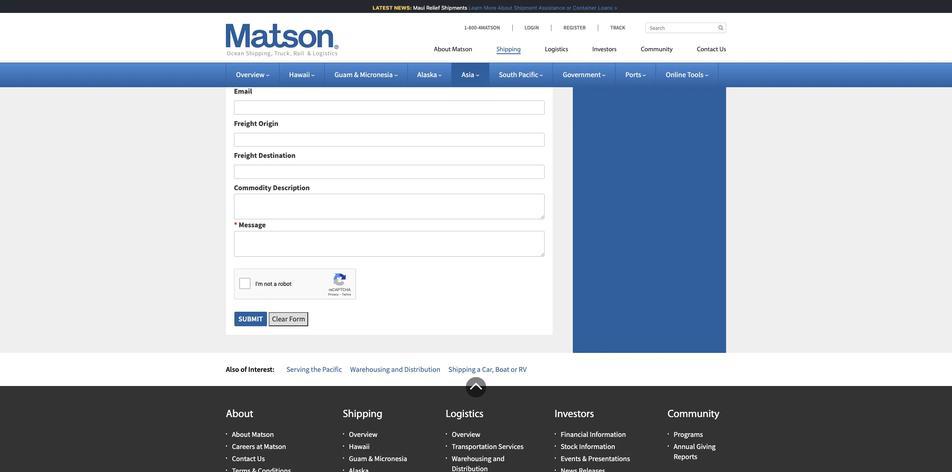 Task type: describe. For each thing, give the bounding box(es) containing it.
overview for overview transportation services warehousing and distribution
[[452, 429, 481, 439]]

asia
[[462, 70, 475, 79]]

about matson
[[434, 46, 473, 53]]

overview for overview hawaii guam & micronesia
[[349, 429, 378, 439]]

interest:
[[248, 364, 275, 374]]

learn more about shipment assistance or container loans > link
[[465, 4, 614, 11]]

& inside financial information stock information events & presentations
[[583, 454, 587, 463]]

the
[[311, 364, 321, 374]]

freight for freight destination
[[234, 151, 257, 160]]

hawaii inside overview hawaii guam & micronesia
[[349, 442, 370, 451]]

south pacific
[[499, 70, 539, 79]]

online tools
[[666, 70, 704, 79]]

1 vertical spatial logistics
[[446, 409, 484, 420]]

1-800-4matson link
[[465, 24, 513, 31]]

warehousing and distribution
[[350, 364, 441, 374]]

about for about
[[226, 409, 254, 420]]

search image
[[719, 25, 724, 30]]

about for about matson careers at matson contact us
[[232, 429, 251, 439]]

commodity description
[[234, 183, 310, 192]]

annual giving reports link
[[674, 442, 716, 461]]

0 vertical spatial warehousing and distribution link
[[350, 364, 441, 374]]

a
[[477, 364, 481, 374]]

at
[[257, 442, 263, 451]]

blue matson logo with ocean, shipping, truck, rail and logistics written beneath it. image
[[226, 24, 339, 57]]

giving
[[697, 442, 716, 451]]

0 horizontal spatial contact us link
[[232, 454, 265, 463]]

0 vertical spatial information
[[590, 429, 626, 439]]

financial information link
[[561, 429, 626, 439]]

0 horizontal spatial &
[[354, 70, 359, 79]]

distribution inside overview transportation services warehousing and distribution
[[452, 464, 488, 472]]

about matson careers at matson contact us
[[232, 429, 286, 463]]

2 vertical spatial shipping
[[343, 409, 383, 420]]

contact inside 'top menu' navigation
[[698, 46, 719, 53]]

government
[[563, 70, 601, 79]]

serving the pacific link
[[287, 364, 342, 374]]

about for about matson
[[434, 46, 451, 53]]

contact us
[[698, 46, 727, 53]]

1 vertical spatial warehousing and distribution link
[[452, 454, 505, 472]]

freight for freight origin
[[234, 119, 257, 128]]

serving
[[287, 364, 310, 374]]

1-800-4matson
[[465, 24, 500, 31]]

track link
[[598, 24, 626, 31]]

community link
[[629, 42, 685, 59]]

government link
[[563, 70, 606, 79]]

0 vertical spatial guam & micronesia link
[[335, 70, 398, 79]]

0 horizontal spatial hawaii
[[289, 70, 310, 79]]

shipping inside 'top menu' navigation
[[497, 46, 521, 53]]

freight origin
[[234, 119, 279, 128]]

services
[[499, 442, 524, 451]]

programs link
[[674, 429, 704, 439]]

1 horizontal spatial pacific
[[519, 70, 539, 79]]

number
[[261, 54, 287, 64]]

programs
[[674, 429, 704, 439]]

register
[[564, 24, 586, 31]]

serving the pacific
[[287, 364, 342, 374]]

Search search field
[[646, 23, 727, 33]]

* message
[[234, 220, 266, 230]]

email
[[234, 87, 252, 96]]

track
[[611, 24, 626, 31]]

0 vertical spatial guam
[[335, 70, 353, 79]]

overview hawaii guam & micronesia
[[349, 429, 408, 463]]

2 vertical spatial matson
[[264, 442, 286, 451]]

ports
[[626, 70, 642, 79]]

financial
[[561, 429, 589, 439]]

1-
[[465, 24, 469, 31]]

financial information stock information events & presentations
[[561, 429, 631, 463]]

message
[[239, 220, 266, 230]]

top menu navigation
[[434, 42, 727, 59]]

us inside 'top menu' navigation
[[720, 46, 727, 53]]

presentations
[[589, 454, 631, 463]]

also
[[226, 364, 239, 374]]

events
[[561, 454, 581, 463]]

guam inside overview hawaii guam & micronesia
[[349, 454, 367, 463]]

800-
[[469, 24, 479, 31]]

tools
[[688, 70, 704, 79]]

* phone number
[[234, 54, 287, 64]]

logistics link
[[533, 42, 581, 59]]

freight destination
[[234, 151, 296, 160]]

destination
[[259, 151, 296, 160]]

logistics inside 'top menu' navigation
[[545, 46, 569, 53]]

0 horizontal spatial overview link
[[236, 70, 270, 79]]

reports
[[674, 452, 698, 461]]

* for message
[[234, 220, 238, 230]]

car,
[[483, 364, 494, 374]]

0 horizontal spatial or
[[511, 364, 518, 374]]

login
[[525, 24, 539, 31]]

relief
[[423, 4, 436, 11]]

shipment
[[510, 4, 534, 11]]

transportation services link
[[452, 442, 524, 451]]

0 vertical spatial micronesia
[[360, 70, 393, 79]]

overview for overview
[[236, 70, 265, 79]]

latest news: maui relief shipments learn more about shipment assistance or container loans >
[[369, 4, 614, 11]]

loans
[[595, 4, 609, 11]]

maui
[[410, 4, 421, 11]]

about matson link for careers at matson link
[[232, 429, 274, 439]]

alaska
[[418, 70, 437, 79]]

careers
[[232, 442, 255, 451]]

stock information link
[[561, 442, 616, 451]]

rv
[[519, 364, 527, 374]]



Task type: locate. For each thing, give the bounding box(es) containing it.
shipping left a
[[449, 364, 476, 374]]

south
[[499, 70, 518, 79]]

phone
[[239, 54, 259, 64]]

1 horizontal spatial logistics
[[545, 46, 569, 53]]

None text field
[[234, 68, 545, 82], [234, 133, 545, 147], [234, 194, 545, 219], [234, 68, 545, 82], [234, 133, 545, 147], [234, 194, 545, 219]]

programs annual giving reports
[[674, 429, 716, 461]]

about matson link for shipping link
[[434, 42, 485, 59]]

pacific right the the
[[323, 364, 342, 374]]

micronesia
[[360, 70, 393, 79], [375, 454, 408, 463]]

contact us link up tools
[[685, 42, 727, 59]]

boat
[[496, 364, 510, 374]]

1 horizontal spatial hawaii link
[[349, 442, 370, 451]]

0 vertical spatial matson
[[453, 46, 473, 53]]

0 vertical spatial hawaii link
[[289, 70, 315, 79]]

None reset field
[[269, 312, 309, 326]]

login link
[[513, 24, 551, 31]]

1 vertical spatial hawaii link
[[349, 442, 370, 451]]

or left container
[[563, 4, 568, 11]]

1 vertical spatial freight
[[234, 151, 257, 160]]

0 horizontal spatial hawaii link
[[289, 70, 315, 79]]

about matson link up careers at matson link
[[232, 429, 274, 439]]

information up stock information link on the bottom right of the page
[[590, 429, 626, 439]]

0 vertical spatial about matson link
[[434, 42, 485, 59]]

us down at
[[257, 454, 265, 463]]

about matson link
[[434, 42, 485, 59], [232, 429, 274, 439]]

overview link for shipping
[[349, 429, 378, 439]]

investors link
[[581, 42, 629, 59]]

learn
[[465, 4, 479, 11]]

transportation
[[452, 442, 497, 451]]

us down search icon
[[720, 46, 727, 53]]

1 vertical spatial us
[[257, 454, 265, 463]]

footer containing about
[[0, 377, 953, 472]]

or left rv at bottom right
[[511, 364, 518, 374]]

organization
[[234, 22, 276, 32]]

& inside overview hawaii guam & micronesia
[[369, 454, 373, 463]]

warehousing
[[350, 364, 390, 374], [452, 454, 492, 463]]

1 horizontal spatial us
[[720, 46, 727, 53]]

contact
[[698, 46, 719, 53], [232, 454, 256, 463]]

1 vertical spatial or
[[511, 364, 518, 374]]

0 vertical spatial pacific
[[519, 70, 539, 79]]

stock
[[561, 442, 578, 451]]

0 horizontal spatial us
[[257, 454, 265, 463]]

latest
[[369, 4, 389, 11]]

warehousing inside overview transportation services warehousing and distribution
[[452, 454, 492, 463]]

overview inside overview transportation services warehousing and distribution
[[452, 429, 481, 439]]

commodity
[[234, 183, 272, 192]]

1 vertical spatial warehousing
[[452, 454, 492, 463]]

contact us link down careers
[[232, 454, 265, 463]]

community up programs link
[[668, 409, 720, 420]]

0 horizontal spatial contact
[[232, 454, 256, 463]]

hawaii
[[289, 70, 310, 79], [349, 442, 370, 451]]

None text field
[[234, 4, 545, 18], [234, 165, 545, 179], [234, 231, 545, 257], [234, 4, 545, 18], [234, 165, 545, 179], [234, 231, 545, 257]]

matson
[[453, 46, 473, 53], [252, 429, 274, 439], [264, 442, 286, 451]]

freight
[[234, 119, 257, 128], [234, 151, 257, 160]]

register link
[[551, 24, 598, 31]]

logistics down the register link
[[545, 46, 569, 53]]

Organization text field
[[234, 36, 545, 50]]

contact inside about matson careers at matson contact us
[[232, 454, 256, 463]]

freight left destination
[[234, 151, 257, 160]]

assistance
[[535, 4, 562, 11]]

0 vertical spatial *
[[234, 54, 238, 64]]

1 vertical spatial investors
[[555, 409, 595, 420]]

distribution
[[405, 364, 441, 374], [452, 464, 488, 472]]

*
[[234, 54, 238, 64], [234, 220, 238, 230]]

matson for about matson
[[453, 46, 473, 53]]

1 horizontal spatial &
[[369, 454, 373, 463]]

None search field
[[646, 23, 727, 33]]

1 vertical spatial pacific
[[323, 364, 342, 374]]

2 horizontal spatial overview
[[452, 429, 481, 439]]

0 vertical spatial investors
[[593, 46, 617, 53]]

events & presentations link
[[561, 454, 631, 463]]

origin
[[259, 119, 279, 128]]

1 vertical spatial micronesia
[[375, 454, 408, 463]]

shipping up south
[[497, 46, 521, 53]]

* for phone number
[[234, 54, 238, 64]]

1 vertical spatial guam
[[349, 454, 367, 463]]

matson inside 'top menu' navigation
[[453, 46, 473, 53]]

0 horizontal spatial pacific
[[323, 364, 342, 374]]

contact down careers
[[232, 454, 256, 463]]

community
[[641, 46, 673, 53], [668, 409, 720, 420]]

hawaii link for the top "guam & micronesia" link
[[289, 70, 315, 79]]

1 horizontal spatial warehousing
[[452, 454, 492, 463]]

shipping a car, boat or rv
[[449, 364, 527, 374]]

Commodity Description text field
[[234, 101, 545, 115]]

annual
[[674, 442, 696, 451]]

1 horizontal spatial and
[[493, 454, 505, 463]]

0 horizontal spatial warehousing and distribution link
[[350, 364, 441, 374]]

community inside 'top menu' navigation
[[641, 46, 673, 53]]

4matson
[[479, 24, 500, 31]]

hawaii link for bottom "guam & micronesia" link
[[349, 442, 370, 451]]

0 vertical spatial and
[[392, 364, 403, 374]]

0 vertical spatial contact us link
[[685, 42, 727, 59]]

1 vertical spatial contact us link
[[232, 454, 265, 463]]

container
[[570, 4, 593, 11]]

and
[[392, 364, 403, 374], [493, 454, 505, 463]]

about
[[494, 4, 509, 11], [434, 46, 451, 53], [226, 409, 254, 420], [232, 429, 251, 439]]

more
[[480, 4, 493, 11]]

1 vertical spatial about matson link
[[232, 429, 274, 439]]

and inside overview transportation services warehousing and distribution
[[493, 454, 505, 463]]

overview
[[236, 70, 265, 79], [349, 429, 378, 439], [452, 429, 481, 439]]

shipping link
[[485, 42, 533, 59]]

1 vertical spatial community
[[668, 409, 720, 420]]

0 vertical spatial contact
[[698, 46, 719, 53]]

0 vertical spatial us
[[720, 46, 727, 53]]

also of interest:
[[226, 364, 275, 374]]

shipping up overview hawaii guam & micronesia
[[343, 409, 383, 420]]

shipments
[[438, 4, 464, 11]]

* left phone
[[234, 54, 238, 64]]

0 vertical spatial warehousing
[[350, 364, 390, 374]]

1 horizontal spatial contact us link
[[685, 42, 727, 59]]

contact us link
[[685, 42, 727, 59], [232, 454, 265, 463]]

matson right at
[[264, 442, 286, 451]]

shipping
[[497, 46, 521, 53], [449, 364, 476, 374], [343, 409, 383, 420]]

1 horizontal spatial distribution
[[452, 464, 488, 472]]

1 vertical spatial and
[[493, 454, 505, 463]]

hawaii link
[[289, 70, 315, 79], [349, 442, 370, 451]]

2 freight from the top
[[234, 151, 257, 160]]

0 horizontal spatial overview
[[236, 70, 265, 79]]

1 * from the top
[[234, 54, 238, 64]]

1 vertical spatial information
[[580, 442, 616, 451]]

1 vertical spatial shipping
[[449, 364, 476, 374]]

community up online
[[641, 46, 673, 53]]

1 vertical spatial distribution
[[452, 464, 488, 472]]

online
[[666, 70, 686, 79]]

micronesia inside overview hawaii guam & micronesia
[[375, 454, 408, 463]]

overview link
[[236, 70, 270, 79], [349, 429, 378, 439], [452, 429, 481, 439]]

* left message
[[234, 220, 238, 230]]

investors up financial
[[555, 409, 595, 420]]

information up events & presentations link
[[580, 442, 616, 451]]

>
[[611, 4, 614, 11]]

online tools link
[[666, 70, 709, 79]]

overview inside overview hawaii guam & micronesia
[[349, 429, 378, 439]]

alaska link
[[418, 70, 442, 79]]

footer
[[0, 377, 953, 472]]

1 horizontal spatial about matson link
[[434, 42, 485, 59]]

warehousing and distribution link
[[350, 364, 441, 374], [452, 454, 505, 472]]

investors down track link
[[593, 46, 617, 53]]

1 horizontal spatial warehousing and distribution link
[[452, 454, 505, 472]]

logistics down the backtop image
[[446, 409, 484, 420]]

1 horizontal spatial overview
[[349, 429, 378, 439]]

or
[[563, 4, 568, 11], [511, 364, 518, 374]]

information
[[590, 429, 626, 439], [580, 442, 616, 451]]

2 * from the top
[[234, 220, 238, 230]]

0 vertical spatial logistics
[[545, 46, 569, 53]]

1 horizontal spatial or
[[563, 4, 568, 11]]

2 horizontal spatial overview link
[[452, 429, 481, 439]]

1 horizontal spatial contact
[[698, 46, 719, 53]]

guam & micronesia
[[335, 70, 393, 79]]

0 horizontal spatial warehousing
[[350, 364, 390, 374]]

0 vertical spatial freight
[[234, 119, 257, 128]]

1 vertical spatial matson
[[252, 429, 274, 439]]

about matson link down 1-
[[434, 42, 485, 59]]

description
[[273, 183, 310, 192]]

0 vertical spatial community
[[641, 46, 673, 53]]

0 horizontal spatial about matson link
[[232, 429, 274, 439]]

news:
[[391, 4, 408, 11]]

ports link
[[626, 70, 647, 79]]

1 horizontal spatial overview link
[[349, 429, 378, 439]]

None button
[[234, 311, 268, 327]]

0 horizontal spatial distribution
[[405, 364, 441, 374]]

0 horizontal spatial logistics
[[446, 409, 484, 420]]

about inside about matson careers at matson contact us
[[232, 429, 251, 439]]

1 vertical spatial hawaii
[[349, 442, 370, 451]]

contact up tools
[[698, 46, 719, 53]]

0 horizontal spatial and
[[392, 364, 403, 374]]

1 horizontal spatial shipping
[[449, 364, 476, 374]]

2 horizontal spatial &
[[583, 454, 587, 463]]

backtop image
[[466, 377, 487, 397]]

1 horizontal spatial hawaii
[[349, 442, 370, 451]]

about inside 'top menu' navigation
[[434, 46, 451, 53]]

freight left origin
[[234, 119, 257, 128]]

matson up at
[[252, 429, 274, 439]]

1 vertical spatial contact
[[232, 454, 256, 463]]

0 vertical spatial hawaii
[[289, 70, 310, 79]]

matson down 1-
[[453, 46, 473, 53]]

pacific
[[519, 70, 539, 79], [323, 364, 342, 374]]

logistics
[[545, 46, 569, 53], [446, 409, 484, 420]]

1 vertical spatial *
[[234, 220, 238, 230]]

investors inside 'top menu' navigation
[[593, 46, 617, 53]]

overview transportation services warehousing and distribution
[[452, 429, 524, 472]]

asia link
[[462, 70, 480, 79]]

careers at matson link
[[232, 442, 286, 451]]

1 vertical spatial guam & micronesia link
[[349, 454, 408, 463]]

matson for about matson careers at matson contact us
[[252, 429, 274, 439]]

investors
[[593, 46, 617, 53], [555, 409, 595, 420]]

0 vertical spatial shipping
[[497, 46, 521, 53]]

us
[[720, 46, 727, 53], [257, 454, 265, 463]]

overview link for logistics
[[452, 429, 481, 439]]

us inside about matson careers at matson contact us
[[257, 454, 265, 463]]

0 vertical spatial or
[[563, 4, 568, 11]]

2 horizontal spatial shipping
[[497, 46, 521, 53]]

section
[[563, 0, 737, 353]]

1 freight from the top
[[234, 119, 257, 128]]

shipping a car, boat or rv link
[[449, 364, 527, 374]]

pacific right south
[[519, 70, 539, 79]]

0 vertical spatial distribution
[[405, 364, 441, 374]]

of
[[241, 364, 247, 374]]

0 horizontal spatial shipping
[[343, 409, 383, 420]]

south pacific link
[[499, 70, 544, 79]]



Task type: vqa. For each thing, say whether or not it's contained in the screenshot.
a on the right
yes



